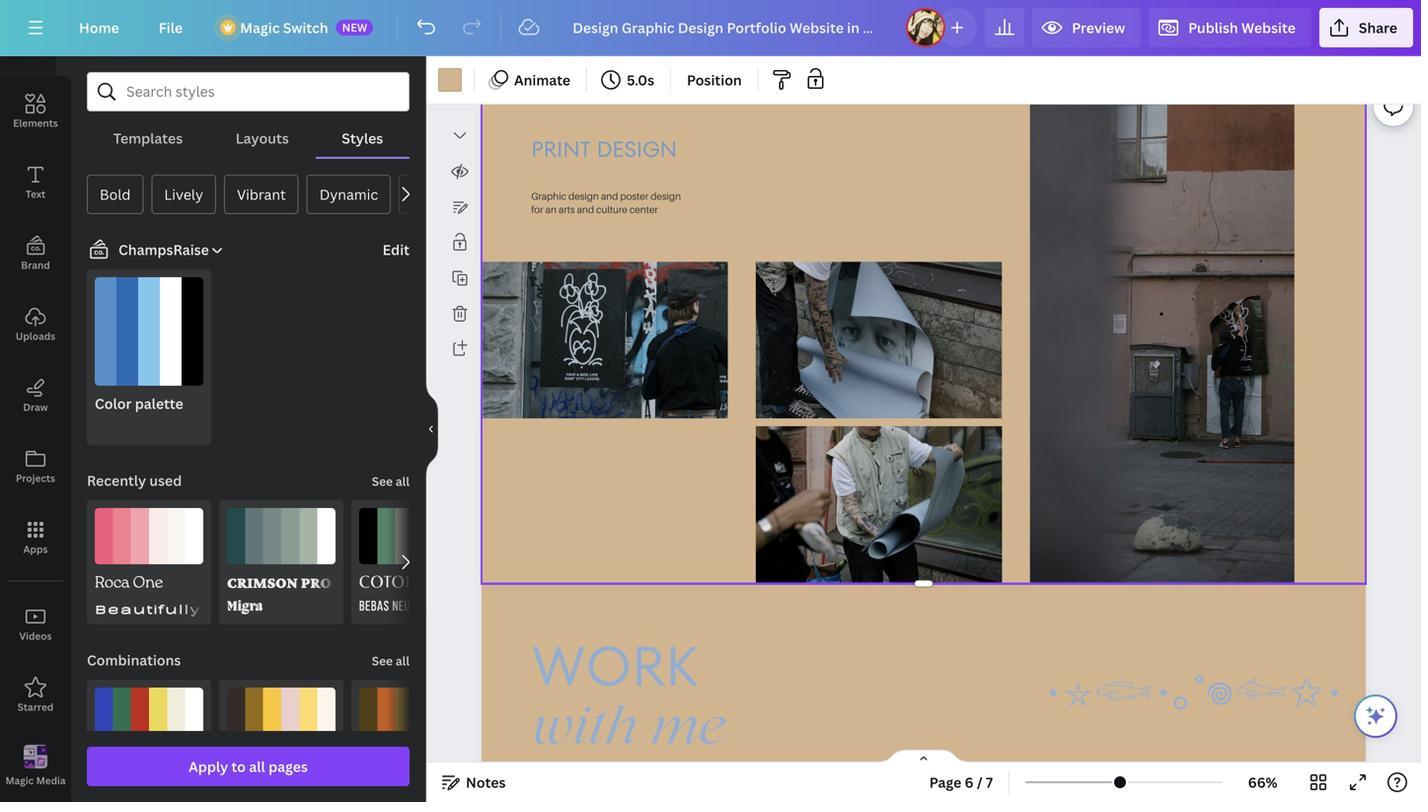 Task type: describe. For each thing, give the bounding box(es) containing it.
design for graphic
[[569, 190, 599, 202]]

⋆⭒𓆟⋆｡˚𖦹𓆜✩⋆
[[1044, 662, 1344, 723]]

graphic design and poster design for an arts and culture center
[[531, 190, 681, 215]]

animate
[[514, 71, 571, 89]]

publish
[[1189, 18, 1239, 37]]

me
[[651, 707, 726, 757]]

beautifully
[[95, 600, 201, 617]]

draw button
[[0, 360, 71, 431]]

to
[[231, 758, 246, 776]]

an
[[546, 204, 557, 215]]

graphic
[[531, 190, 566, 202]]

apps button
[[0, 502, 71, 574]]

layouts button
[[209, 119, 315, 157]]

page 6 / 7 button
[[922, 767, 1001, 799]]

print design
[[531, 134, 677, 165]]

see all for combinations
[[372, 653, 410, 669]]

styles button
[[315, 119, 410, 157]]

delicious
[[208, 600, 301, 617]]

side panel tab list
[[0, 5, 71, 803]]

with
[[531, 707, 639, 757]]

design
[[19, 45, 52, 59]]

vibrant
[[237, 185, 286, 204]]

file button
[[143, 8, 199, 47]]

bold button
[[87, 175, 144, 214]]

home link
[[63, 8, 135, 47]]

magic media button
[[0, 731, 71, 803]]

center
[[630, 204, 658, 215]]

champsraise
[[118, 240, 209, 259]]

show pages image
[[877, 749, 971, 765]]

apply
[[189, 758, 228, 776]]

switch
[[283, 18, 328, 37]]

apply to all pages button
[[87, 747, 410, 787]]

text button
[[0, 147, 71, 218]]

uploads button
[[0, 289, 71, 360]]

design up "center"
[[651, 190, 681, 202]]

work
[[531, 628, 699, 706]]

publish website button
[[1149, 8, 1312, 47]]

videos button
[[0, 589, 71, 660]]

pro
[[301, 574, 332, 592]]

color palette
[[95, 394, 183, 413]]

crimson
[[227, 574, 298, 592]]

Search styles search field
[[126, 73, 370, 111]]

dynamic button
[[307, 175, 391, 214]]

edit
[[383, 240, 410, 259]]

canva assistant image
[[1364, 705, 1388, 728]]

see all button for recently used
[[370, 461, 412, 500]]

bebas
[[359, 601, 390, 615]]

1 horizontal spatial and
[[601, 190, 618, 202]]

for
[[531, 204, 543, 215]]

uploads
[[16, 330, 55, 343]]

see for combinations
[[372, 653, 393, 669]]

magic for magic switch
[[240, 18, 280, 37]]

see all for recently used
[[372, 473, 410, 490]]

/
[[977, 773, 983, 792]]

lively button
[[151, 175, 216, 214]]

apply "toy store" style image
[[95, 688, 203, 796]]

elements button
[[0, 76, 71, 147]]

6
[[965, 773, 974, 792]]

brand button
[[0, 218, 71, 289]]

new
[[342, 20, 367, 35]]

migra
[[227, 600, 263, 615]]

combinations
[[87, 651, 181, 670]]

share button
[[1320, 8, 1414, 47]]

styles
[[342, 129, 383, 148]]

roca one beautifully delicious sans
[[95, 573, 360, 617]]

publish website
[[1189, 18, 1296, 37]]

apps
[[23, 543, 48, 556]]

main menu bar
[[0, 0, 1421, 56]]

design for print
[[597, 134, 677, 165]]

all for recently used
[[396, 473, 410, 490]]

design button
[[0, 5, 71, 76]]

palette
[[135, 394, 183, 413]]

66%
[[1248, 773, 1278, 792]]

starred
[[18, 701, 54, 714]]



Task type: vqa. For each thing, say whether or not it's contained in the screenshot.


Task type: locate. For each thing, give the bounding box(es) containing it.
recently used button
[[85, 461, 184, 500]]

magic inside main menu bar
[[240, 18, 280, 37]]

poster
[[620, 190, 649, 202]]

home
[[79, 18, 119, 37]]

2 vertical spatial all
[[249, 758, 265, 776]]

0 vertical spatial see
[[372, 473, 393, 490]]

design up arts
[[569, 190, 599, 202]]

templates
[[113, 129, 183, 148]]

and right arts
[[577, 204, 594, 215]]

2 see all button from the top
[[370, 641, 412, 680]]

see all
[[372, 473, 410, 490], [372, 653, 410, 669]]

website
[[1242, 18, 1296, 37]]

design up the poster
[[597, 134, 677, 165]]

Design title text field
[[557, 8, 898, 47]]

1 vertical spatial all
[[396, 653, 410, 669]]

see all button for combinations
[[370, 641, 412, 680]]

pages
[[269, 758, 308, 776]]

color
[[95, 394, 132, 413]]

0 vertical spatial and
[[601, 190, 618, 202]]

all for combinations
[[396, 653, 410, 669]]

projects button
[[0, 431, 71, 502]]

all down the neue
[[396, 653, 410, 669]]

layouts
[[236, 129, 289, 148]]

color palette button
[[87, 269, 211, 445]]

apply "lemon meringue" style image
[[227, 688, 336, 796]]

magic left switch
[[240, 18, 280, 37]]

position button
[[679, 64, 750, 96]]

and
[[601, 190, 618, 202], [577, 204, 594, 215]]

magic for magic media
[[5, 774, 34, 787]]

magic inside magic media button
[[5, 774, 34, 787]]

projects
[[16, 472, 55, 485]]

1 vertical spatial see
[[372, 653, 393, 669]]

file
[[159, 18, 183, 37]]

see all left hide image
[[372, 473, 410, 490]]

1 see all button from the top
[[370, 461, 412, 500]]

templates button
[[87, 119, 209, 157]]

sans
[[308, 600, 360, 617]]

5.0s
[[627, 71, 654, 89]]

page 6 / 7
[[930, 773, 993, 792]]

magic left media
[[5, 774, 34, 787]]

crimson pro migra
[[227, 574, 332, 615]]

see for recently used
[[372, 473, 393, 490]]

5.0s button
[[595, 64, 662, 96]]

apply to all pages
[[189, 758, 308, 776]]

0 vertical spatial all
[[396, 473, 410, 490]]

used
[[149, 471, 182, 490]]

recently used
[[87, 471, 182, 490]]

animate button
[[483, 64, 579, 96]]

culture
[[596, 204, 628, 215]]

#d6b48b image
[[438, 68, 462, 92]]

hide image
[[425, 382, 438, 477]]

recently
[[87, 471, 146, 490]]

0 vertical spatial see all button
[[370, 461, 412, 500]]

#d6b48b image
[[438, 68, 462, 92]]

all
[[396, 473, 410, 490], [396, 653, 410, 669], [249, 758, 265, 776]]

1 horizontal spatial magic
[[240, 18, 280, 37]]

combinations button
[[85, 641, 183, 680]]

magic media
[[5, 774, 66, 787]]

page
[[930, 773, 962, 792]]

lively
[[164, 185, 203, 204]]

notes button
[[434, 767, 514, 799]]

magic switch
[[240, 18, 328, 37]]

roca
[[95, 573, 130, 597]]

0 horizontal spatial and
[[577, 204, 594, 215]]

design
[[597, 134, 677, 165], [569, 190, 599, 202], [651, 190, 681, 202]]

edit button
[[383, 239, 410, 261]]

see
[[372, 473, 393, 490], [372, 653, 393, 669]]

print
[[531, 134, 591, 165]]

starred button
[[0, 660, 71, 731]]

1 vertical spatial see all
[[372, 653, 410, 669]]

all left hide image
[[396, 473, 410, 490]]

cotoris bebas neue
[[359, 573, 432, 615]]

brand
[[21, 259, 50, 272]]

see left hide image
[[372, 473, 393, 490]]

neue
[[392, 601, 416, 615]]

7
[[986, 773, 993, 792]]

see down bebas
[[372, 653, 393, 669]]

arts
[[559, 204, 575, 215]]

magic
[[240, 18, 280, 37], [5, 774, 34, 787]]

vibrant button
[[224, 175, 299, 214]]

preview
[[1072, 18, 1125, 37]]

1 see all from the top
[[372, 473, 410, 490]]

see all down the neue
[[372, 653, 410, 669]]

see all button
[[370, 461, 412, 500], [370, 641, 412, 680]]

media
[[36, 774, 66, 787]]

draw
[[23, 401, 48, 414]]

2 see all from the top
[[372, 653, 410, 669]]

preview button
[[1033, 8, 1141, 47]]

dynamic
[[320, 185, 378, 204]]

text
[[26, 188, 46, 201]]

champsraise button
[[79, 238, 225, 262]]

2 see from the top
[[372, 653, 393, 669]]

work with me
[[531, 628, 726, 757]]

0 vertical spatial see all
[[372, 473, 410, 490]]

66% button
[[1231, 767, 1295, 799]]

1 vertical spatial magic
[[5, 774, 34, 787]]

see all button down the neue
[[370, 641, 412, 680]]

1 vertical spatial and
[[577, 204, 594, 215]]

cotoris
[[359, 573, 432, 593]]

1 vertical spatial see all button
[[370, 641, 412, 680]]

0 horizontal spatial magic
[[5, 774, 34, 787]]

videos
[[19, 630, 52, 643]]

0 vertical spatial magic
[[240, 18, 280, 37]]

and up 'culture'
[[601, 190, 618, 202]]

one
[[133, 573, 163, 597]]

elements
[[13, 116, 58, 130]]

see all button left hide image
[[370, 461, 412, 500]]

all right to
[[249, 758, 265, 776]]

position
[[687, 71, 742, 89]]

1 see from the top
[[372, 473, 393, 490]]



